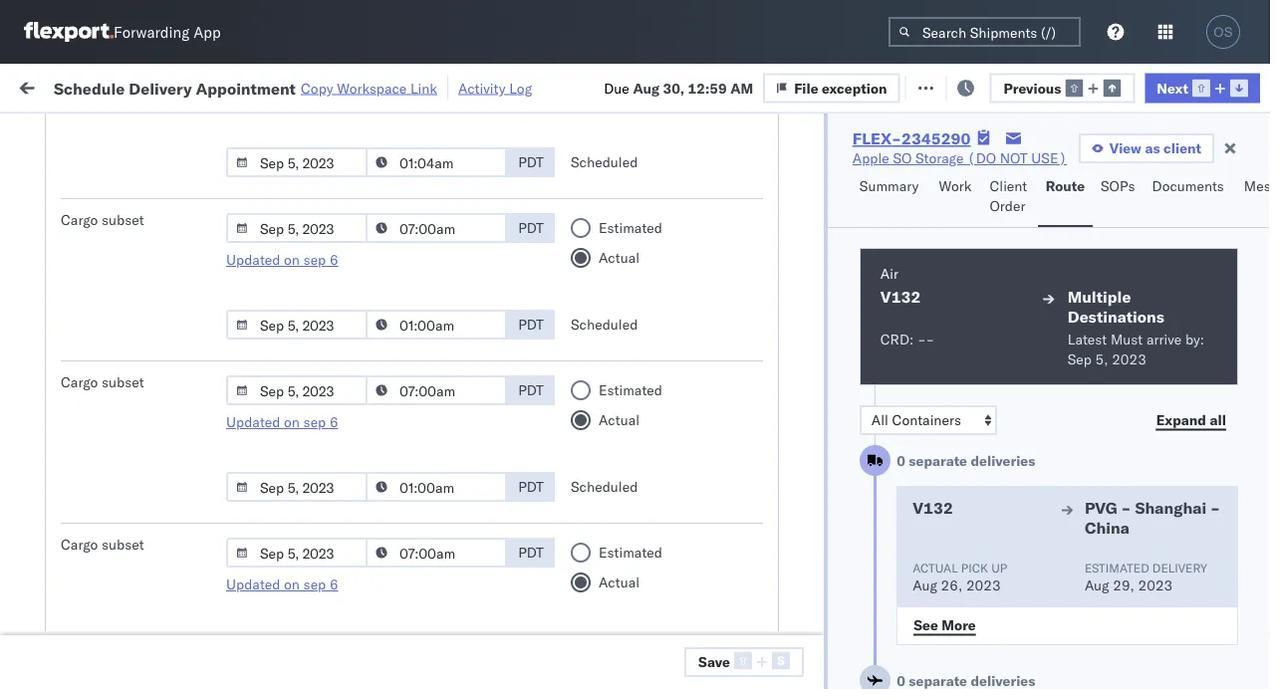 Task type: locate. For each thing, give the bounding box(es) containing it.
pickup inside the schedule pickup from madrid– barajas airport, madrid, spain
[[108, 308, 151, 326]]

from inside the schedule pickup from madrid– barajas airport, madrid, spain
[[155, 308, 184, 326]]

0 vertical spatial by:
[[72, 122, 91, 139]]

2 integration test account - on ag from the left
[[869, 451, 1083, 468]]

to
[[543, 77, 557, 94]]

updated on sep 6 for 'updated on sep 6' button for 1st -- : -- -- text field from the top
[[226, 251, 338, 269]]

0 vertical spatial updated on sep 6
[[226, 251, 338, 269]]

flex
[[1068, 163, 1090, 178]]

0 vertical spatial schedule pickup from los angeles, ca
[[46, 396, 269, 433]]

updated on sep 6 for second -- : -- -- text field from the bottom 'updated on sep 6' button
[[226, 413, 338, 431]]

not
[[1000, 149, 1028, 167], [887, 275, 914, 293], [1016, 275, 1044, 293], [887, 626, 914, 644], [1016, 626, 1044, 644]]

2 mmm d, yyyy text field from the top
[[226, 213, 368, 243]]

1 vertical spatial 12:59
[[321, 407, 360, 424]]

12:59 am mdt, sep 15, 2023
[[321, 626, 516, 644]]

4 resize handle column header from the left
[[705, 154, 729, 689]]

flex-2130383 button
[[1068, 577, 1207, 605], [1068, 577, 1207, 605]]

test left 0
[[812, 451, 838, 468]]

integration for 12:00 am mdt, aug 19, 2023
[[869, 188, 938, 205]]

1857563
[[1143, 232, 1203, 249]]

resize handle column header for client name button
[[835, 154, 859, 689]]

file exception button
[[962, 71, 1099, 101], [962, 71, 1099, 101], [763, 73, 900, 103], [763, 73, 900, 103]]

1 vertical spatial sep
[[303, 413, 326, 431]]

1 horizontal spatial vandelay
[[869, 363, 926, 381]]

0 horizontal spatial sep
[[428, 626, 453, 644]]

appointment for bottom schedule delivery appointment link
[[163, 450, 245, 467]]

from for schedule pickup from madrid– barajas airport, madrid, spain "link"
[[155, 308, 184, 326]]

0 horizontal spatial file exception
[[794, 79, 887, 96]]

2258423
[[1143, 319, 1203, 337]]

apple up summary
[[853, 149, 889, 167]]

1 lagerfeld from the top
[[1069, 539, 1128, 556]]

1 demo from the top
[[795, 144, 832, 161]]

integration test account - on ag
[[739, 451, 954, 468], [869, 451, 1083, 468]]

bookings test consignee down 'west' on the bottom
[[869, 407, 1028, 424]]

0 vertical spatial 6
[[330, 251, 338, 269]]

appointment up lading
[[196, 78, 296, 98]]

1 updated on sep 6 from the top
[[226, 251, 338, 269]]

mmm d, yyyy text field for first -- : -- -- text box from the top
[[226, 147, 368, 177]]

file exception up flex-2345290 link
[[794, 79, 887, 96]]

am for 12:59 am mdt, sep 15, 2023
[[363, 626, 386, 644]]

4 unknown from the top
[[321, 495, 383, 512]]

madrid–
[[188, 308, 240, 326]]

schedule pickup from los angeles, ca link for unknown
[[46, 483, 283, 523]]

12:00
[[321, 188, 360, 205]]

updated on sep 6 button for 1st -- : -- -- text field from the bottom of the page
[[226, 576, 338, 593]]

2023 right the 15, at bottom left
[[482, 626, 516, 644]]

2130383
[[1143, 582, 1203, 600]]

jul
[[428, 144, 447, 161]]

1 vertical spatial scheduled
[[571, 316, 638, 333]]

schedule for bottom schedule delivery appointment link
[[46, 450, 105, 467]]

1 schedule pickup from los angeles, ca link from the top
[[46, 395, 283, 435]]

0 vertical spatial airport
[[130, 241, 174, 258]]

2 vertical spatial 6
[[330, 576, 338, 593]]

3 demo from the top
[[795, 495, 832, 512]]

account for 4:00 pm mdt, jun 11, 2023
[[971, 582, 1024, 600]]

2023 right 9,
[[466, 539, 501, 556]]

Search Work text field
[[664, 71, 881, 101]]

2 pm from the top
[[355, 582, 376, 600]]

cargo subset down airport,
[[61, 374, 144, 391]]

flex-1893088 button
[[1068, 490, 1207, 518], [1068, 490, 1207, 518]]

upload inside upload customs clearance documents
[[46, 571, 91, 589]]

1 horizontal spatial file
[[993, 77, 1018, 95]]

client order
[[990, 177, 1027, 215]]

0 vertical spatial demo
[[795, 144, 832, 161]]

resize handle column header for consignee button
[[1034, 154, 1058, 689]]

subset for second -- : -- -- text field from the bottom 'updated on sep 6' button
[[102, 374, 144, 391]]

schedule for the topmost schedule delivery appointment link
[[42, 274, 101, 292]]

2 cargo subset from the top
[[61, 374, 144, 391]]

flexport demo consignee for flex-1919146
[[739, 144, 903, 161]]

flex-2345290 link
[[853, 129, 971, 148]]

from inside schedule pickup from los angeles international airport
[[155, 221, 184, 238]]

26, inside actual pick up aug 26, 2023
[[941, 577, 963, 594]]

exception up flex-2345290 link
[[822, 79, 887, 96]]

3 sep from the top
[[303, 576, 326, 593]]

updated down angeles
[[226, 251, 280, 269]]

summary button
[[852, 168, 931, 227]]

1 vertical spatial appointment
[[159, 274, 241, 292]]

lagerfeld for air
[[1069, 539, 1128, 556]]

international
[[46, 241, 127, 258]]

-- : -- -- text field up jun
[[366, 538, 507, 568]]

1 updated on sep 6 button from the top
[[226, 251, 338, 269]]

schedule delivery appointment down confirm pickup from los angeles, ca button
[[46, 450, 245, 467]]

0 horizontal spatial file
[[794, 79, 819, 96]]

confirm delivery link
[[46, 186, 152, 206]]

schedule pickup from los angeles, ca link
[[46, 395, 283, 435], [46, 483, 283, 523]]

4 fcl from the top
[[654, 495, 679, 512]]

1 vertical spatial cargo
[[61, 374, 98, 391]]

2 lagerfeld from the top
[[1069, 582, 1128, 600]]

client down the more
[[945, 670, 983, 687]]

file up client name button
[[794, 79, 819, 96]]

updated for 'updated on sep 6' button for 1st -- : -- -- text field from the top
[[226, 251, 280, 269]]

consignee
[[836, 144, 903, 161], [961, 144, 1028, 161], [869, 163, 926, 178], [836, 407, 903, 424], [961, 407, 1028, 424], [836, 495, 903, 512], [961, 495, 1028, 512]]

3 shangh from the top
[[1227, 363, 1270, 381]]

ocean for flex-1919146
[[610, 144, 651, 161]]

apple
[[853, 149, 889, 167], [739, 275, 776, 293], [869, 275, 906, 293], [739, 626, 776, 644], [869, 626, 906, 644]]

upload down schiphol,
[[46, 571, 91, 589]]

vandelay for vandelay
[[739, 363, 797, 381]]

consignee up deliveries
[[961, 407, 1028, 424]]

1 vertical spatial -- : -- -- text field
[[366, 376, 507, 405]]

integration test account - karl lagerfeld
[[869, 539, 1128, 556], [869, 582, 1128, 600]]

cargo subset for 'updated on sep 6' button for 1st -- : -- -- text field from the top
[[61, 211, 144, 229]]

schiphol,
[[42, 547, 102, 565]]

aug up see
[[913, 577, 937, 594]]

pickup up customs
[[96, 528, 139, 545]]

0 vertical spatial documents
[[1152, 177, 1224, 195]]

2 schedule pickup from los angeles, ca from the top
[[46, 484, 269, 521]]

xiaoyu test client right save
[[739, 670, 853, 687]]

schedule delivery appointment button up the schedule pickup from madrid– barajas airport, madrid, spain
[[42, 273, 241, 295]]

pickup down confirm delivery button
[[108, 221, 151, 238]]

1 bookings from the top
[[869, 144, 927, 161]]

5 mmm d, yyyy text field from the top
[[226, 538, 368, 568]]

aug left 29,
[[1085, 577, 1109, 594]]

scheduled
[[571, 153, 638, 171], [571, 316, 638, 333], [571, 478, 638, 496]]

0 horizontal spatial xiaoyu test client
[[739, 670, 853, 687]]

subset up customs
[[102, 536, 144, 553]]

2 vertical spatial flexport
[[739, 495, 791, 512]]

angeles
[[214, 221, 264, 238]]

am for 10:58 am mdt, jul 26, 2023
[[363, 144, 386, 161]]

3 bookings test consignee from the top
[[869, 495, 1028, 512]]

0 horizontal spatial on
[[910, 451, 931, 468]]

0 vertical spatial flexport demo consignee
[[739, 144, 903, 161]]

integration test account - karl lagerfeld up up
[[869, 539, 1128, 556]]

am for 12:59 am mst, feb 28, 2023
[[363, 407, 386, 424]]

1 ocean from the top
[[610, 144, 651, 161]]

account for 12:00 am mdt, aug 19, 2023
[[971, 188, 1024, 205]]

fcl for flex-1919146
[[654, 144, 679, 161]]

due
[[604, 79, 629, 96]]

2345290
[[902, 129, 971, 148], [1143, 275, 1203, 293]]

angeles, for 12:59 am mst, feb 28, 2023
[[214, 396, 269, 413]]

2318555
[[1143, 188, 1203, 205]]

upload inside the "upload proof of delivery" link
[[46, 625, 91, 643]]

air for flex-2342348
[[610, 626, 628, 644]]

schedule pickup from madrid– barajas airport, madrid, spain
[[46, 308, 240, 346]]

2 vertical spatial angeles,
[[214, 484, 269, 501]]

estimated for second -- : -- -- text field from the bottom
[[599, 382, 663, 399]]

0 horizontal spatial 26,
[[450, 144, 472, 161]]

1 horizontal spatial documents
[[1152, 177, 1224, 195]]

schedule inside the schedule pickup from madrid– barajas airport, madrid, spain
[[46, 308, 105, 326]]

appointment
[[196, 78, 296, 98], [159, 274, 241, 292], [163, 450, 245, 467]]

2 ocean from the top
[[610, 363, 651, 381]]

documents
[[1152, 177, 1224, 195], [46, 591, 118, 609]]

los
[[188, 221, 210, 238], [1227, 232, 1250, 249], [156, 362, 178, 380], [188, 396, 210, 413], [188, 484, 210, 501]]

7 resize handle column header from the left
[[1194, 154, 1217, 689]]

1919146
[[1143, 144, 1203, 161]]

resize handle column header for workitem button
[[285, 154, 309, 689]]

integration test account - karl lagerfeld down up
[[869, 582, 1128, 600]]

2 updated on sep 6 from the top
[[226, 413, 338, 431]]

ram
[[762, 232, 790, 249]]

mmm d, yyyy text field for 1st -- : -- -- text field from the top
[[226, 213, 368, 243]]

2 -- from the top
[[869, 319, 886, 337]]

2 vertical spatial -- : -- -- text field
[[366, 472, 507, 502]]

from up madrid,
[[155, 308, 184, 326]]

2 vertical spatial 12:59
[[321, 626, 360, 644]]

4 pdt from the top
[[518, 382, 544, 399]]

-- : -- -- text field up feb
[[366, 310, 507, 340]]

3:59 pm mdt, may 9, 2023
[[321, 539, 501, 556]]

sep for 'updated on sep 6' button for 1st -- : -- -- text field from the top
[[303, 251, 326, 269]]

reset
[[502, 77, 540, 94]]

pm for 3:59
[[355, 539, 376, 556]]

expand
[[1156, 411, 1207, 428]]

1 vertical spatial pm
[[355, 582, 376, 600]]

studio
[[739, 319, 780, 337]]

file down search shipments (/) text field
[[993, 77, 1018, 95]]

0 horizontal spatial airport
[[130, 241, 174, 258]]

updated down amsterdam
[[226, 576, 280, 593]]

reset to default filters button
[[490, 71, 664, 101]]

confirm up schiphol,
[[42, 528, 93, 545]]

1 vertical spatial by:
[[1186, 331, 1205, 348]]

air for flex-2318555
[[610, 188, 628, 205]]

2 -- : -- -- text field from the top
[[366, 310, 507, 340]]

am down 4:00 pm mdt, jun 11, 2023
[[363, 626, 386, 644]]

1 bookings test consignee from the top
[[869, 144, 1028, 161]]

air
[[610, 188, 628, 205], [610, 232, 628, 249], [881, 265, 899, 282], [610, 319, 628, 337], [610, 539, 628, 556], [610, 626, 628, 644]]

1 vertical spatial documents
[[46, 591, 118, 609]]

flexport demo consignee for flex-1893088
[[739, 495, 903, 512]]

airport inside confirm pickup from amsterdam airport schiphol, haarlemmermeer, netherlands
[[252, 528, 296, 545]]

bookings test consignee for flex-1893088
[[869, 495, 1028, 512]]

shangh up actions
[[1227, 144, 1270, 161]]

pickup up airport,
[[108, 308, 151, 326]]

appointment up amsterdam
[[163, 450, 245, 467]]

0 vertical spatial sep
[[1068, 351, 1092, 368]]

confirm inside button
[[46, 187, 97, 204]]

from inside confirm pickup from amsterdam airport schiphol, haarlemmermeer, netherlands
[[143, 528, 172, 545]]

test left deliveries
[[941, 451, 968, 468]]

2023 inside estimated delivery aug 29, 2023
[[1138, 577, 1173, 594]]

mdt, down 4:00 pm mdt, jun 11, 2023
[[390, 626, 425, 644]]

subset down confirm delivery button
[[102, 211, 144, 229]]

on down mmm d, yyyy text box
[[284, 413, 300, 431]]

los left an
[[1227, 232, 1250, 249]]

1 vertical spatial schedule pickup from los angeles, ca
[[46, 484, 269, 521]]

bookings for flex-1893088
[[869, 495, 927, 512]]

MMM D, YYYY text field
[[226, 310, 368, 340]]

-- up vandelay west
[[869, 319, 886, 337]]

proof
[[95, 625, 129, 643]]

of right the proof on the bottom
[[132, 625, 145, 643]]

2 on from the left
[[1040, 451, 1060, 468]]

1 subset from the top
[[102, 211, 144, 229]]

28,
[[455, 407, 477, 424]]

from down workitem button
[[155, 221, 184, 238]]

mdt, left may at bottom
[[380, 539, 415, 556]]

exception
[[1021, 77, 1086, 95], [822, 79, 887, 96]]

2 flexport from the top
[[739, 407, 791, 424]]

bookings down 0
[[869, 495, 927, 512]]

1 vandelay from the left
[[739, 363, 797, 381]]

12:59 right 30,
[[688, 79, 727, 96]]

schedule for schedule pickup from los angeles international airport link
[[46, 221, 105, 238]]

6 down 3:59
[[330, 576, 338, 593]]

2 vertical spatial updated on sep 6
[[226, 576, 338, 593]]

bookings up 0
[[869, 407, 927, 424]]

0 vertical spatial sep
[[303, 251, 326, 269]]

1 cargo subset from the top
[[61, 211, 144, 229]]

1 vertical spatial upload
[[46, 625, 91, 643]]

6 down '12:00'
[[330, 251, 338, 269]]

2 vertical spatial ca
[[46, 504, 65, 521]]

0 vertical spatial angeles,
[[182, 362, 237, 380]]

12:00 am mdt, aug 19, 2023
[[321, 188, 518, 205]]

2023 for 12:00 am mdt, aug 19, 2023
[[483, 188, 518, 205]]

separate
[[909, 452, 967, 470]]

consignee down flex-2345290 link
[[869, 163, 926, 178]]

2023 inside actual pick up aug 26, 2023
[[966, 577, 1001, 594]]

-- : -- -- text field
[[366, 213, 507, 243], [366, 376, 507, 405], [366, 538, 507, 568]]

2 unknown from the top
[[321, 319, 383, 337]]

2 scheduled from the top
[[571, 316, 638, 333]]

bookings test consignee for flex-1919146
[[869, 144, 1028, 161]]

2 karl from the top
[[1040, 582, 1065, 600]]

file exception down search shipments (/) text field
[[993, 77, 1086, 95]]

0 vertical spatial 2345290
[[902, 129, 971, 148]]

2 subset from the top
[[102, 374, 144, 391]]

pickup inside confirm pickup from amsterdam airport schiphol, haarlemmermeer, netherlands
[[96, 528, 139, 545]]

5,
[[1095, 351, 1108, 368]]

ca up schiphol,
[[46, 504, 65, 521]]

10:58
[[321, 144, 360, 161]]

2 resize handle column header from the left
[[506, 154, 530, 689]]

2 sep from the top
[[303, 413, 326, 431]]

log
[[509, 79, 532, 97]]

am right '12:00'
[[363, 188, 386, 205]]

pickup
[[108, 221, 151, 238], [108, 308, 151, 326], [76, 362, 119, 380], [108, 396, 151, 413], [108, 484, 151, 501], [96, 528, 139, 545]]

1 vertical spatial angeles,
[[214, 396, 269, 413]]

2 vertical spatial bookings test consignee
[[869, 495, 1028, 512]]

1 vertical spatial bookings test consignee
[[869, 407, 1028, 424]]

1 upload from the top
[[46, 571, 91, 589]]

1 vertical spatial cargo subset
[[61, 374, 144, 391]]

3 flexport demo consignee from the top
[[739, 495, 903, 512]]

2023 right 28,
[[480, 407, 515, 424]]

1 schedule pickup from los angeles, ca from the top
[[46, 396, 269, 433]]

1 cargo from the top
[[61, 211, 98, 229]]

0 vertical spatial bookings
[[869, 144, 927, 161]]

1 horizontal spatial file exception
[[993, 77, 1086, 95]]

0 horizontal spatial work
[[154, 77, 189, 95]]

cargo
[[61, 211, 98, 229], [61, 374, 98, 391], [61, 536, 98, 553]]

1 vertical spatial of
[[132, 625, 145, 643]]

flexport demo consignee down "apparel"
[[739, 407, 903, 424]]

mmm d, yyyy text field down '12:00'
[[226, 213, 368, 243]]

unknown for schedule pickup from los angeles international airport
[[321, 232, 383, 249]]

bookings for flex-1919146
[[869, 144, 927, 161]]

1 horizontal spatial by:
[[1186, 331, 1205, 348]]

1 fcl from the top
[[654, 144, 679, 161]]

3 bookings from the top
[[869, 495, 927, 512]]

0 vertical spatial cargo
[[61, 211, 98, 229]]

client right save button
[[815, 670, 853, 687]]

sep up mmm d, yyyy text box
[[303, 251, 326, 269]]

-
[[1027, 188, 1036, 205], [869, 232, 877, 249], [877, 232, 886, 249], [869, 319, 877, 337], [877, 319, 886, 337], [917, 331, 926, 348], [926, 331, 935, 348], [898, 451, 906, 468], [1027, 451, 1036, 468], [1121, 498, 1131, 518], [1211, 498, 1221, 518], [1027, 539, 1036, 556], [1027, 582, 1036, 600]]

pickup inside schedule pickup from los angeles international airport
[[108, 221, 151, 238]]

shangh up expand all button
[[1227, 363, 1270, 381]]

mmm d, yyyy text field up 3:59
[[226, 472, 368, 502]]

client
[[1164, 139, 1202, 157]]

fcl for flex-1662119
[[654, 363, 679, 381]]

estimated for 1st -- : -- -- text field from the top
[[599, 219, 663, 237]]

1 vertical spatial --
[[869, 319, 886, 337]]

2023 up 19,
[[475, 144, 510, 161]]

xiaoyu
[[739, 670, 782, 687], [869, 670, 911, 687]]

15,
[[457, 626, 478, 644]]

5 ocean fcl from the top
[[610, 582, 679, 600]]

1 vertical spatial 6
[[330, 413, 338, 431]]

resize handle column header
[[285, 154, 309, 689], [506, 154, 530, 689], [576, 154, 600, 689], [705, 154, 729, 689], [835, 154, 859, 689], [1034, 154, 1058, 689], [1194, 154, 1217, 689], [1234, 154, 1258, 689]]

1 resize handle column header from the left
[[285, 154, 309, 689]]

MMM D, YYYY text field
[[226, 147, 368, 177], [226, 213, 368, 243], [226, 376, 368, 405], [226, 472, 368, 502], [226, 538, 368, 568]]

2 flexport demo consignee from the top
[[739, 407, 903, 424]]

0 vertical spatial 26,
[[450, 144, 472, 161]]

(do up integration test account - suitsupply
[[967, 149, 996, 167]]

0 vertical spatial ca
[[240, 362, 259, 380]]

delivery down workitem button
[[100, 187, 152, 204]]

12:59 for 12:59 am mdt, sep 15, 2023
[[321, 626, 360, 644]]

updated down spain
[[226, 413, 280, 431]]

shangh
[[1227, 144, 1270, 161], [1227, 275, 1270, 293], [1227, 363, 1270, 381], [1227, 539, 1270, 556], [1227, 582, 1270, 600], [1227, 626, 1270, 644]]

6 left mst,
[[330, 413, 338, 431]]

pm right 3:59
[[355, 539, 376, 556]]

1 vertical spatial flex-2345290
[[1100, 275, 1203, 293]]

sops
[[1101, 177, 1135, 195]]

2 schedule pickup from los angeles, ca link from the top
[[46, 483, 283, 523]]

1 horizontal spatial airport
[[252, 528, 296, 545]]

10:58 am mdt, jul 26, 2023
[[321, 144, 510, 161]]

0 horizontal spatial ag
[[934, 451, 954, 468]]

schedule inside schedule pickup from los angeles international airport
[[46, 221, 105, 238]]

1 vertical spatial -- : -- -- text field
[[366, 310, 507, 340]]

integration test account - karl lagerfeld for ocean fcl
[[869, 582, 1128, 600]]

3 updated on sep 6 button from the top
[[226, 576, 338, 593]]

2 ocean fcl from the top
[[610, 363, 679, 381]]

6 resize handle column header from the left
[[1034, 154, 1058, 689]]

updated
[[226, 251, 280, 269], [226, 413, 280, 431], [226, 576, 280, 593]]

2 vertical spatial appointment
[[163, 450, 245, 467]]

confirm delivery
[[46, 187, 152, 204]]

0 vertical spatial updated on sep 6 button
[[226, 251, 338, 269]]

3 mmm d, yyyy text field from the top
[[226, 376, 368, 405]]

1 pm from the top
[[355, 539, 376, 556]]

2023 for 10:58 am mdt, jul 26, 2023
[[475, 144, 510, 161]]

bookings test consignee
[[869, 144, 1028, 161], [869, 407, 1028, 424], [869, 495, 1028, 512]]

integration
[[869, 188, 938, 205], [739, 451, 808, 468], [869, 451, 938, 468], [869, 539, 938, 556], [869, 582, 938, 600]]

2345290 down 1857563
[[1143, 275, 1203, 293]]

batch a button
[[1191, 71, 1270, 101]]

updated on sep 6 down 3:59
[[226, 576, 338, 593]]

1 ocean fcl from the top
[[610, 144, 679, 161]]

1 vertical spatial sep
[[428, 626, 453, 644]]

1 horizontal spatial xiaoyu
[[869, 670, 911, 687]]

-- for ac ram
[[869, 232, 886, 249]]

0 vertical spatial cargo subset
[[61, 211, 144, 229]]

1 vertical spatial 26,
[[941, 577, 963, 594]]

1 vertical spatial 2345290
[[1143, 275, 1203, 293]]

unknown for schedule pickup from los angeles, ca
[[321, 495, 383, 512]]

0 vertical spatial pm
[[355, 539, 376, 556]]

flexport for 28,
[[739, 407, 791, 424]]

1 updated from the top
[[226, 251, 280, 269]]

(do down order
[[984, 275, 1013, 293]]

so left the more
[[909, 626, 928, 644]]

1 -- from the top
[[869, 232, 886, 249]]

1 sep from the top
[[303, 251, 326, 269]]

shangh right "2342348"
[[1227, 626, 1270, 644]]

client name button
[[729, 158, 839, 178]]

risk
[[349, 77, 372, 95]]

12:59 down 4:00 at the bottom left of the page
[[321, 626, 360, 644]]

of inside button
[[132, 625, 145, 643]]

airport
[[130, 241, 174, 258], [252, 528, 296, 545]]

0 horizontal spatial documents
[[46, 591, 118, 609]]

0 vertical spatial scheduled
[[571, 153, 638, 171]]

upload customs clearance documents link
[[46, 570, 283, 610]]

1 horizontal spatial of
[[189, 133, 202, 150]]

up
[[992, 560, 1007, 575]]

2 vertical spatial sep
[[303, 576, 326, 593]]

0 vertical spatial upload
[[46, 571, 91, 589]]

1 vertical spatial work
[[939, 177, 972, 195]]

1 horizontal spatial sep
[[1068, 351, 1092, 368]]

use)
[[1031, 149, 1067, 167], [918, 275, 954, 293], [1048, 275, 1083, 293], [918, 626, 954, 644], [1048, 626, 1083, 644]]

flex-1662119
[[1100, 363, 1203, 381]]

1 vertical spatial subset
[[102, 374, 144, 391]]

schedule for 12:59 am mst, feb 28, 2023 schedule pickup from los angeles, ca link
[[46, 396, 105, 413]]

2 xiaoyu from the left
[[869, 670, 911, 687]]

karl for air
[[1040, 539, 1065, 556]]

updated on sep 6 button for 1st -- : -- -- text field from the top
[[226, 251, 338, 269]]

on up mmm d, yyyy text box
[[284, 251, 300, 269]]

updated on sep 6 for 'updated on sep 6' button corresponding to 1st -- : -- -- text field from the bottom of the page
[[226, 576, 338, 593]]

on left 4:00 at the bottom left of the page
[[284, 576, 300, 593]]

26, down "pick"
[[941, 577, 963, 594]]

schedule for unknown's schedule pickup from los angeles, ca link
[[46, 484, 105, 501]]

0 vertical spatial bookings test consignee
[[869, 144, 1028, 161]]

workspace
[[337, 79, 407, 97]]

2 vertical spatial scheduled
[[571, 478, 638, 496]]

-- : -- -- text field up feb
[[366, 376, 507, 405]]

madrid,
[[149, 328, 198, 346]]

2 vertical spatial updated on sep 6 button
[[226, 576, 338, 593]]

3 updated on sep 6 from the top
[[226, 576, 338, 593]]

1 mmm d, yyyy text field from the top
[[226, 147, 368, 177]]

client
[[739, 163, 772, 178], [990, 177, 1027, 195], [815, 670, 853, 687], [945, 670, 983, 687]]

759 at risk
[[303, 77, 372, 95]]

of
[[189, 133, 202, 150], [132, 625, 145, 643]]

resize handle column header for the flex id button
[[1194, 154, 1217, 689]]

apple up save button
[[739, 626, 776, 644]]

1 flexport demo consignee from the top
[[739, 144, 903, 161]]

2 vertical spatial bookings
[[869, 495, 927, 512]]

1 horizontal spatial on
[[1040, 451, 1060, 468]]

flex-2318555 button
[[1068, 183, 1207, 211], [1068, 183, 1207, 211]]

file
[[993, 77, 1018, 95], [794, 79, 819, 96]]

apple so storage (do not use)
[[853, 149, 1067, 167], [739, 275, 954, 293], [869, 275, 1083, 293], [739, 626, 954, 644], [869, 626, 1083, 644]]

schedule pickup from los angeles, ca up haarlemmermeer,
[[46, 484, 269, 521]]

ocean for flex-1893088
[[610, 495, 651, 512]]

confirm inside confirm pickup from amsterdam airport schiphol, haarlemmermeer, netherlands
[[42, 528, 93, 545]]

-- : -- -- text field
[[366, 147, 507, 177], [366, 310, 507, 340], [366, 472, 507, 502]]

2 cargo from the top
[[61, 374, 98, 391]]

fcl
[[654, 144, 679, 161], [654, 363, 679, 381], [654, 407, 679, 424], [654, 495, 679, 512], [654, 582, 679, 600], [654, 670, 679, 687]]

2 -- : -- -- text field from the top
[[366, 376, 507, 405]]

3 resize handle column header from the left
[[576, 154, 600, 689]]

ocean for flex-2130383
[[610, 582, 651, 600]]

2 integration test account - karl lagerfeld from the top
[[869, 582, 1128, 600]]

demo for flex-1919146
[[795, 144, 832, 161]]

4 mmm d, yyyy text field from the top
[[226, 472, 368, 502]]

so up studio apparel
[[780, 275, 799, 293]]

upload for upload proof of delivery
[[46, 625, 91, 643]]

cargo for 'updated on sep 6' button for 1st -- : -- -- text field from the top
[[61, 211, 98, 229]]

1 vertical spatial updated on sep 6 button
[[226, 413, 338, 431]]

pvg - shanghai - china
[[1085, 498, 1221, 538]]

1 flexport from the top
[[739, 144, 791, 161]]

am
[[730, 79, 753, 96], [363, 144, 386, 161], [363, 188, 386, 205], [363, 407, 386, 424], [363, 626, 386, 644]]

2023 for actual pick up aug 26, 2023
[[966, 577, 1001, 594]]

4:00
[[321, 582, 351, 600]]

6 shangh from the top
[[1227, 626, 1270, 644]]

confirm for confirm pickup from los angeles, ca
[[22, 362, 73, 380]]

updated on sep 6 down angeles
[[226, 251, 338, 269]]

5 resize handle column header from the left
[[835, 154, 859, 689]]

see more
[[914, 616, 976, 634]]

0 vertical spatial confirm
[[46, 187, 97, 204]]

shangh for flex-2342348
[[1227, 626, 1270, 644]]

1 vertical spatial confirm
[[22, 362, 73, 380]]

scheduled for second -- : -- -- text field from the bottom
[[571, 478, 638, 496]]

schedule delivery appointment button
[[42, 273, 241, 295], [46, 449, 245, 471]]

2 vertical spatial subset
[[102, 536, 144, 553]]

1 vertical spatial airport
[[252, 528, 296, 545]]

1 vertical spatial karl
[[1040, 582, 1065, 600]]

flexport demo consignee
[[739, 144, 903, 161], [739, 407, 903, 424], [739, 495, 903, 512]]

1 vertical spatial bookings
[[869, 407, 927, 424]]

mdt, left jul on the left
[[390, 144, 425, 161]]

0 vertical spatial lagerfeld
[[1069, 539, 1128, 556]]

integration test account - karl lagerfeld for air
[[869, 539, 1128, 556]]

0 vertical spatial work
[[154, 77, 189, 95]]

schedule pickup from los angeles, ca link down confirm pickup from los angeles, ca button
[[46, 395, 283, 435]]

3 6 from the top
[[330, 576, 338, 593]]

5 ocean from the top
[[610, 582, 651, 600]]

3 updated from the top
[[226, 576, 280, 593]]

11,
[[444, 582, 466, 600]]

0 horizontal spatial flex-2345290
[[853, 129, 971, 148]]

1 horizontal spatial ag
[[1064, 451, 1083, 468]]

updated on sep 6 button down 3:59
[[226, 576, 338, 593]]

ca inside button
[[240, 362, 259, 380]]

1 6 from the top
[[330, 251, 338, 269]]

documents down netherlands
[[46, 591, 118, 609]]



Task type: describe. For each thing, give the bounding box(es) containing it.
storage up "apparel"
[[802, 275, 850, 293]]

demo for flex-1893088
[[795, 495, 832, 512]]

use) left flex-2342348
[[1048, 626, 1083, 644]]

storage up save button
[[802, 626, 850, 644]]

consignee down deliveries
[[961, 495, 1028, 512]]

schedule pickup from los angeles, ca for 12:59 am mst, feb 28, 2023
[[46, 396, 269, 433]]

must
[[1111, 331, 1143, 348]]

next button
[[1145, 73, 1260, 103]]

amsterdam
[[176, 528, 248, 545]]

1 vertical spatial v132
[[913, 498, 953, 518]]

Search Shipments (/) text field
[[889, 17, 1081, 47]]

client name
[[739, 163, 806, 178]]

crd: --
[[881, 331, 935, 348]]

as
[[1145, 139, 1160, 157]]

6 ocean fcl from the top
[[610, 670, 679, 687]]

consignee inside button
[[869, 163, 926, 178]]

documents inside upload customs clearance documents
[[46, 591, 118, 609]]

flex-1893088
[[1100, 495, 1203, 512]]

-- : -- -- text field for second -- : -- -- text field from the bottom
[[366, 472, 507, 502]]

storage down actual pick up aug 26, 2023
[[932, 626, 980, 644]]

2 bookings test consignee from the top
[[869, 407, 1028, 424]]

1 horizontal spatial exception
[[1021, 77, 1086, 95]]

test up "pick"
[[941, 539, 968, 556]]

activity log button
[[458, 76, 532, 100]]

205
[[395, 77, 421, 95]]

resize handle column header for the deadline button
[[506, 154, 530, 689]]

1 vertical spatial schedule delivery appointment link
[[46, 449, 245, 469]]

use) up latest
[[1048, 275, 1083, 293]]

(do up crd: at right
[[854, 275, 883, 293]]

so up save button
[[780, 626, 799, 644]]

name
[[775, 163, 806, 178]]

use) up route on the right
[[1031, 149, 1067, 167]]

actual inside actual pick up aug 26, 2023
[[913, 560, 958, 575]]

confirm for confirm pickup from amsterdam airport schiphol, haarlemmermeer, netherlands
[[42, 528, 93, 545]]

aug inside estimated delivery aug 29, 2023
[[1085, 577, 1109, 594]]

mode
[[610, 163, 640, 178]]

mmm d, yyyy text field for 1st -- : -- -- text field from the bottom of the page
[[226, 538, 368, 568]]

default
[[560, 77, 608, 94]]

flex-1919146
[[1100, 144, 1203, 161]]

1 scheduled from the top
[[571, 153, 638, 171]]

ca for unknown
[[46, 504, 65, 521]]

0 vertical spatial schedule delivery appointment button
[[42, 273, 241, 295]]

save
[[698, 653, 730, 671]]

2 pdt from the top
[[518, 219, 544, 237]]

shangh for flex-2345290
[[1227, 275, 1270, 293]]

consignee up integration test account - suitsupply
[[961, 144, 1028, 161]]

19,
[[458, 188, 480, 205]]

0 horizontal spatial exception
[[822, 79, 887, 96]]

am for 12:00 am mdt, aug 19, 2023
[[363, 188, 386, 205]]

2 xiaoyu test client from the left
[[869, 670, 983, 687]]

mdt, for jun
[[380, 582, 415, 600]]

26, for jul
[[450, 144, 472, 161]]

3 fcl from the top
[[654, 407, 679, 424]]

exception: missing bill of lading numbers link
[[42, 132, 299, 172]]

aug left 19,
[[428, 188, 455, 205]]

pickup for confirm pickup from amsterdam airport schiphol, haarlemmermeer, netherlands link
[[96, 528, 139, 545]]

test down "pick"
[[941, 582, 968, 600]]

ocean for flex-1662119
[[610, 363, 651, 381]]

0 vertical spatial 12:59
[[688, 79, 727, 96]]

2342348
[[1143, 626, 1203, 644]]

2 ag from the left
[[1064, 451, 1083, 468]]

vandelay west
[[869, 363, 962, 381]]

storage up crd: --
[[932, 275, 980, 293]]

2023 inside latest must arrive by: sep 5, 2023
[[1112, 351, 1147, 368]]

message
[[205, 77, 260, 95]]

6 fcl from the top
[[654, 670, 679, 687]]

schedule pickup from los angeles, ca link for 12:59 am mst, feb 28, 2023
[[46, 395, 283, 435]]

sep for 'updated on sep 6' button corresponding to 1st -- : -- -- text field from the bottom of the page
[[303, 576, 326, 593]]

1 vertical spatial schedule delivery appointment
[[46, 450, 245, 467]]

12:59 am mst, feb 28, 2023
[[321, 407, 515, 424]]

1 xiaoyu from the left
[[739, 670, 782, 687]]

from up amsterdam
[[155, 484, 184, 501]]

client order button
[[982, 168, 1038, 227]]

schedule for schedule pickup from madrid– barajas airport, madrid, spain "link"
[[46, 308, 105, 326]]

apple up studio
[[739, 275, 776, 293]]

schedule delivery appointment copy workspace link
[[54, 78, 437, 98]]

confirm pickup from los angeles, ca button
[[22, 361, 259, 383]]

angeles, inside button
[[182, 362, 237, 380]]

confirm pickup from amsterdam airport schiphol, haarlemmermeer, netherlands button
[[42, 527, 299, 585]]

updated on sep 6 button for second -- : -- -- text field from the bottom
[[226, 413, 338, 431]]

integration for 4:00 pm mdt, jun 11, 2023
[[869, 582, 938, 600]]

confirm pickup from los angeles, ca
[[22, 362, 259, 380]]

arrive
[[1147, 331, 1182, 348]]

1 -- : -- -- text field from the top
[[366, 213, 507, 243]]

4 shangh from the top
[[1227, 539, 1270, 556]]

consignee up 0
[[836, 407, 903, 424]]

batch
[[1222, 77, 1261, 95]]

9,
[[450, 539, 463, 556]]

not right the more
[[1016, 626, 1044, 644]]

0 vertical spatial schedule delivery appointment
[[42, 274, 241, 292]]

-- : -- -- text field for 1st -- : -- -- text field from the top
[[366, 310, 507, 340]]

save button
[[685, 648, 804, 677]]

karl for ocean fcl
[[1040, 582, 1065, 600]]

pickup down confirm pickup from los angeles, ca button
[[108, 396, 151, 413]]

6 ocean from the top
[[610, 670, 651, 687]]

12:59 for 12:59 am mst, feb 28, 2023
[[321, 407, 360, 424]]

clearance
[[154, 571, 218, 589]]

1 integration test account - on ag from the left
[[739, 451, 954, 468]]

cargo for second -- : -- -- text field from the bottom 'updated on sep 6' button
[[61, 374, 98, 391]]

apple up crd: at right
[[869, 275, 906, 293]]

1 vertical spatial schedule delivery appointment button
[[46, 449, 245, 471]]

so down flex-2345290 link
[[893, 149, 912, 167]]

mmm d, yyyy text field for second -- : -- -- text field from the bottom
[[226, 376, 368, 405]]

0 vertical spatial schedule delivery appointment link
[[42, 273, 241, 293]]

1 xiaoyu test client from the left
[[739, 670, 853, 687]]

all
[[1210, 411, 1226, 428]]

pick
[[961, 560, 988, 575]]

1 ag from the left
[[934, 451, 954, 468]]

reset to default filters
[[502, 77, 652, 94]]

import work
[[105, 77, 189, 95]]

pickup for schedule pickup from madrid– barajas airport, madrid, spain "link"
[[108, 308, 151, 326]]

not up crd: at right
[[887, 275, 914, 293]]

consignee up summary
[[836, 144, 903, 161]]

3 cargo subset from the top
[[61, 536, 144, 553]]

not left the more
[[887, 626, 914, 644]]

flex-2130383
[[1100, 582, 1203, 600]]

lagerfeld for ocean fcl
[[1069, 582, 1128, 600]]

3:59
[[321, 539, 351, 556]]

26, for aug
[[941, 577, 963, 594]]

3 cargo from the top
[[61, 536, 98, 553]]

storage down flex-2345290 link
[[916, 149, 964, 167]]

(do left see
[[854, 626, 883, 644]]

use) up crd: --
[[918, 275, 954, 293]]

due aug 30, 12:59 am
[[604, 79, 753, 96]]

shangh for flex-2130383
[[1227, 582, 1270, 600]]

pickup for schedule pickup from los angeles international airport link
[[108, 221, 151, 238]]

client inside button
[[739, 163, 772, 178]]

confirm for confirm delivery
[[46, 187, 97, 204]]

2 demo from the top
[[795, 407, 832, 424]]

5 pdt from the top
[[518, 478, 544, 496]]

account for 3:59 pm mdt, may 9, 2023
[[971, 539, 1024, 556]]

schedule pickup from los angeles, ca for unknown
[[46, 484, 269, 521]]

work button
[[931, 168, 982, 227]]

2023 for 12:59 am mst, feb 28, 2023
[[480, 407, 515, 424]]

apple left see
[[869, 626, 906, 644]]

delivery down confirm pickup from los angeles, ca button
[[108, 450, 160, 467]]

of inside exception: missing bill of lading numbers
[[189, 133, 202, 150]]

not up client order
[[1000, 149, 1028, 167]]

delivery
[[1153, 560, 1207, 575]]

1 horizontal spatial work
[[939, 177, 972, 195]]

ocean fcl for flex-1919146
[[610, 144, 679, 161]]

feb
[[427, 407, 452, 424]]

activity
[[458, 79, 506, 97]]

vandelay for vandelay west
[[869, 363, 926, 381]]

sops button
[[1093, 168, 1144, 227]]

test down see
[[915, 670, 941, 687]]

0 vertical spatial appointment
[[196, 78, 296, 98]]

mst,
[[390, 407, 424, 424]]

3 subset from the top
[[102, 536, 144, 553]]

flexport for 26,
[[739, 144, 791, 161]]

ocean fcl for flex-1662119
[[610, 363, 679, 381]]

0 vertical spatial v132
[[881, 287, 921, 307]]

actions
[[1211, 163, 1252, 178]]

view as client button
[[1079, 134, 1215, 163]]

shangh for flex-1919146
[[1227, 144, 1270, 161]]

los inside button
[[156, 362, 178, 380]]

cargo subset for second -- : -- -- text field from the bottom 'updated on sep 6' button
[[61, 374, 144, 391]]

yantian
[[1227, 495, 1270, 512]]

filtered
[[20, 122, 68, 139]]

copy workspace link button
[[301, 79, 437, 97]]

pickup up haarlemmermeer,
[[108, 484, 151, 501]]

documents inside button
[[1152, 177, 1224, 195]]

on right 205
[[425, 77, 440, 95]]

link
[[410, 79, 437, 97]]

3 -- : -- -- text field from the top
[[366, 538, 507, 568]]

2 6 from the top
[[330, 413, 338, 431]]

china
[[1085, 518, 1130, 538]]

upload for upload customs clearance documents
[[46, 571, 91, 589]]

estimated inside estimated delivery aug 29, 2023
[[1085, 560, 1149, 575]]

previous
[[1004, 79, 1061, 96]]

shangh for flex-1662119
[[1227, 363, 1270, 381]]

bill
[[165, 133, 186, 150]]

view as client
[[1110, 139, 1202, 157]]

appointment for the topmost schedule delivery appointment link
[[159, 274, 241, 292]]

30,
[[663, 79, 685, 96]]

0 vertical spatial flex-2345290
[[853, 129, 971, 148]]

29,
[[1113, 577, 1135, 594]]

sep for second -- : -- -- text field from the bottom 'updated on sep 6' button
[[303, 413, 326, 431]]

delivery up bill
[[129, 78, 192, 98]]

2023 for 3:59 pm mdt, may 9, 2023
[[466, 539, 501, 556]]

studio apparel
[[739, 319, 833, 337]]

(do right the more
[[984, 626, 1013, 644]]

los down confirm pickup from los angeles, ca button
[[188, 396, 210, 413]]

mdt, for sep
[[390, 626, 425, 644]]

am right 30,
[[730, 79, 753, 96]]

expand all button
[[1144, 405, 1238, 435]]

air for flex-1857563
[[610, 232, 628, 249]]

los inside schedule pickup from los angeles international airport
[[188, 221, 210, 238]]

see more button
[[902, 611, 988, 641]]

use) down actual pick up aug 26, 2023
[[918, 626, 954, 644]]

3 pdt from the top
[[518, 316, 544, 333]]

test down 'west' on the bottom
[[931, 407, 957, 424]]

6 pdt from the top
[[518, 544, 544, 561]]

not left multiple
[[1016, 275, 1044, 293]]

mmm d, yyyy text field for -- : -- -- text box associated with second -- : -- -- text field from the bottom
[[226, 472, 368, 502]]

mes button
[[1236, 168, 1270, 227]]

ca for 12:59 am mst, feb 28, 2023
[[46, 416, 65, 433]]

unknown for schedule pickup from madrid– barajas airport, madrid, spain
[[321, 319, 383, 337]]

airport inside schedule pickup from los angeles international airport
[[130, 241, 174, 258]]

mdt, for may
[[380, 539, 415, 556]]

flex-1919147
[[1100, 407, 1203, 424]]

pm for 4:00
[[355, 582, 376, 600]]

os button
[[1201, 9, 1246, 55]]

pvg
[[1085, 498, 1118, 518]]

consignee down 0
[[836, 495, 903, 512]]

8 resize handle column header from the left
[[1234, 154, 1258, 689]]

from down confirm pickup from los angeles, ca button
[[155, 396, 184, 413]]

test up work button
[[931, 144, 957, 161]]

3 flexport from the top
[[739, 495, 791, 512]]

2 bookings from the top
[[869, 407, 927, 424]]

test right save
[[785, 670, 812, 687]]

exception: missing bill of lading numbers
[[42, 133, 248, 170]]

subset for 'updated on sep 6' button for 1st -- : -- -- text field from the top
[[102, 211, 144, 229]]

integration for 3:59 pm mdt, may 9, 2023
[[869, 539, 938, 556]]

test down separate
[[931, 495, 957, 512]]

on for 1st -- : -- -- text field from the top
[[284, 251, 300, 269]]

order
[[990, 197, 1026, 215]]

0 horizontal spatial by:
[[72, 122, 91, 139]]

flex-2342348
[[1100, 626, 1203, 644]]

message (0)
[[205, 77, 286, 95]]

from for schedule pickup from los angeles international airport link
[[155, 221, 184, 238]]

suitsupply
[[1040, 188, 1106, 205]]

3 ocean fcl from the top
[[610, 407, 679, 424]]

3 ocean from the top
[[610, 407, 651, 424]]

id
[[1094, 163, 1106, 178]]

1 on from the left
[[910, 451, 931, 468]]

so up crd: --
[[909, 275, 928, 293]]

client inside button
[[990, 177, 1027, 195]]

2023 for 12:59 am mdt, sep 15, 2023
[[482, 626, 516, 644]]

netherlands
[[42, 567, 120, 585]]

1919147
[[1143, 407, 1203, 424]]

view
[[1110, 139, 1142, 157]]

by: inside latest must arrive by: sep 5, 2023
[[1186, 331, 1205, 348]]

activity log
[[458, 79, 532, 97]]

1 horizontal spatial 2345290
[[1143, 275, 1203, 293]]

mdt, for jul
[[390, 144, 425, 161]]

-- for studio apparel
[[869, 319, 886, 337]]

los up amsterdam
[[188, 484, 210, 501]]

sep inside latest must arrive by: sep 5, 2023
[[1068, 351, 1092, 368]]

1 -- : -- -- text field from the top
[[366, 147, 507, 177]]

1662119
[[1143, 363, 1203, 381]]

workitem
[[22, 163, 74, 178]]

consignee button
[[859, 158, 1038, 178]]

3 unknown from the top
[[321, 363, 383, 381]]

delivery down upload customs clearance documents link
[[148, 625, 200, 643]]

aug inside actual pick up aug 26, 2023
[[913, 577, 937, 594]]

updated for second -- : -- -- text field from the bottom 'updated on sep 6' button
[[226, 413, 280, 431]]

flexport. image
[[24, 22, 114, 42]]

confirm delivery button
[[46, 186, 152, 208]]

resize handle column header for mode button
[[705, 154, 729, 689]]

mdt, for aug
[[390, 188, 425, 205]]

west
[[930, 363, 962, 381]]

delivery up the schedule pickup from madrid– barajas airport, madrid, spain
[[104, 274, 156, 292]]

test down consignee button
[[941, 188, 968, 205]]

latest
[[1068, 331, 1107, 348]]

2023 for 4:00 pm mdt, jun 11, 2023
[[470, 582, 504, 600]]

aug left 30,
[[633, 79, 660, 96]]

0
[[897, 452, 906, 470]]

estimated for 1st -- : -- -- text field from the bottom of the page
[[599, 544, 663, 561]]

from for confirm pickup from los angeles, ca link
[[123, 362, 152, 380]]

from for confirm pickup from amsterdam airport schiphol, haarlemmermeer, netherlands link
[[143, 528, 172, 545]]

1 pdt from the top
[[518, 153, 544, 171]]



Task type: vqa. For each thing, say whether or not it's contained in the screenshot.
the Flexport for 28,
yes



